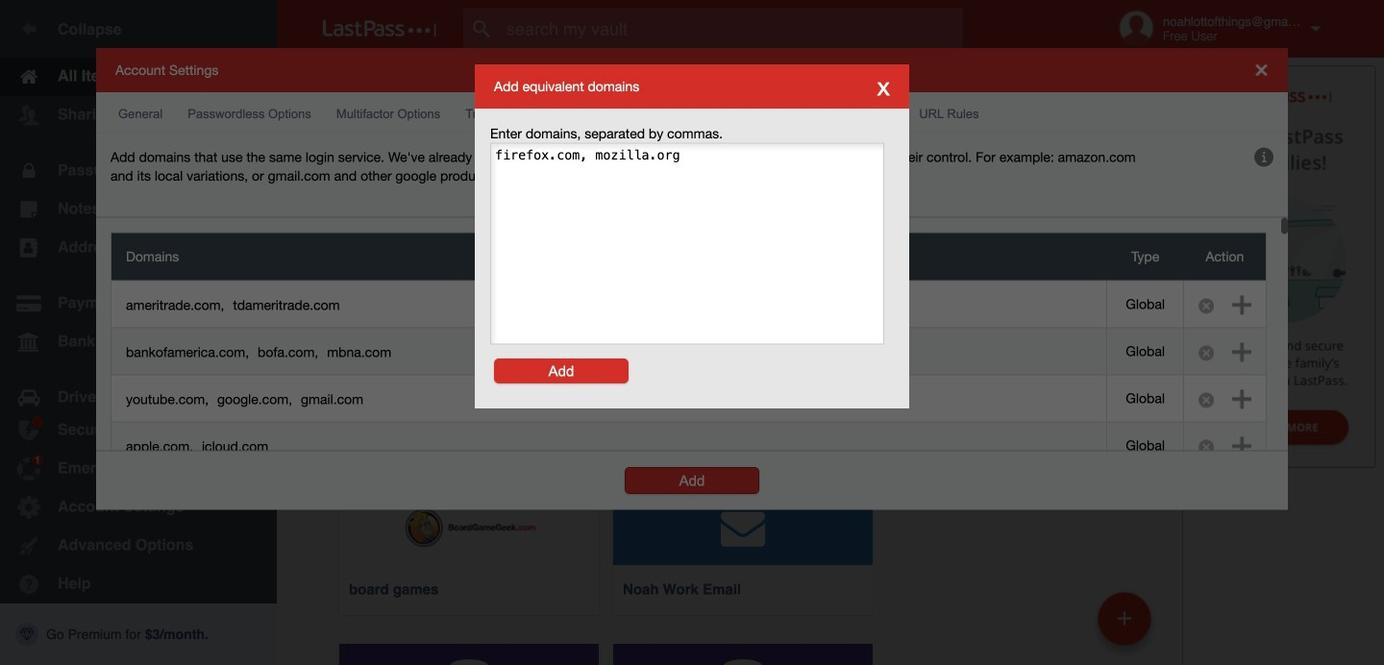 Task type: vqa. For each thing, say whether or not it's contained in the screenshot.
New item Element
no



Task type: describe. For each thing, give the bounding box(es) containing it.
Search search field
[[463, 8, 1001, 50]]

search my vault text field
[[463, 8, 1001, 50]]

new item image
[[1118, 612, 1132, 625]]



Task type: locate. For each thing, give the bounding box(es) containing it.
new item navigation
[[1091, 587, 1163, 665]]

main navigation navigation
[[0, 0, 277, 665]]

lastpass image
[[323, 20, 437, 38]]

vault options navigation
[[277, 106, 1183, 163]]



